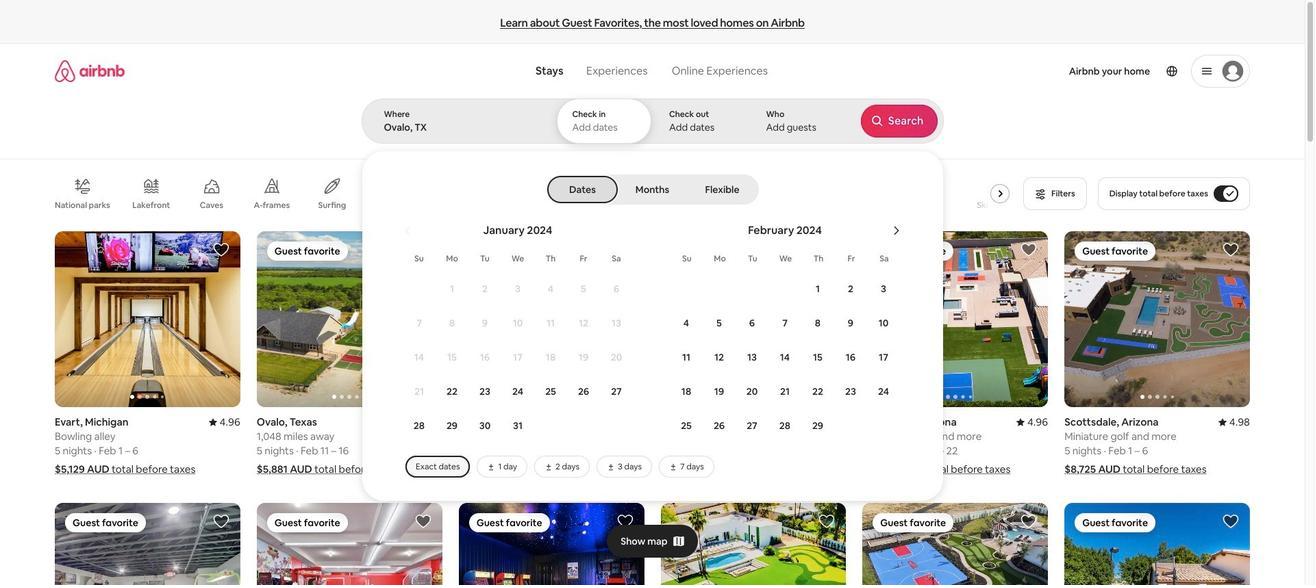 Task type: describe. For each thing, give the bounding box(es) containing it.
add to wishlist: paradise valley, arizona image
[[819, 514, 835, 530]]

add to wishlist: ahwahnee, california image
[[617, 514, 633, 530]]

calendar application
[[378, 209, 1315, 478]]

4.89 out of 5 average rating image
[[814, 416, 846, 429]]

what can we help you find? tab list
[[525, 56, 659, 86]]

profile element
[[789, 44, 1250, 99]]

4.96 out of 5 average rating image
[[209, 416, 240, 429]]



Task type: locate. For each thing, give the bounding box(es) containing it.
add to wishlist: dripping springs, texas image
[[819, 242, 835, 258]]

tab list
[[549, 175, 756, 205]]

Search destinations search field
[[384, 121, 533, 134]]

add to wishlist: markesan, wisconsin image
[[213, 514, 229, 530]]

None search field
[[361, 44, 1315, 501]]

4.96 out of 5 average rating image
[[1016, 416, 1048, 429]]

group
[[55, 167, 1015, 221], [55, 232, 240, 408], [257, 232, 442, 408], [459, 232, 644, 408], [661, 232, 846, 408], [863, 232, 1234, 408], [1065, 232, 1315, 408], [55, 504, 240, 586], [257, 504, 442, 586], [459, 504, 644, 586], [661, 504, 846, 586], [863, 504, 1048, 586], [1065, 504, 1250, 586]]

tab panel
[[361, 99, 1315, 501]]

add to wishlist: tracy, california image
[[1021, 514, 1037, 530]]

5.0 out of 5 average rating image
[[417, 416, 442, 429]]

add to wishlist: scottsdale, arizona image
[[617, 242, 633, 258], [1021, 242, 1037, 258], [1223, 242, 1239, 258], [1223, 514, 1239, 530]]

add to wishlist: chicago, illinois image
[[415, 514, 431, 530]]

add to wishlist: evart, michigan image
[[213, 242, 229, 258]]

add to wishlist: ovalo, texas image
[[415, 242, 431, 258]]

4.98 out of 5 average rating image
[[1218, 416, 1250, 429]]



Task type: vqa. For each thing, say whether or not it's contained in the screenshot.
SEARCH FIELD
yes



